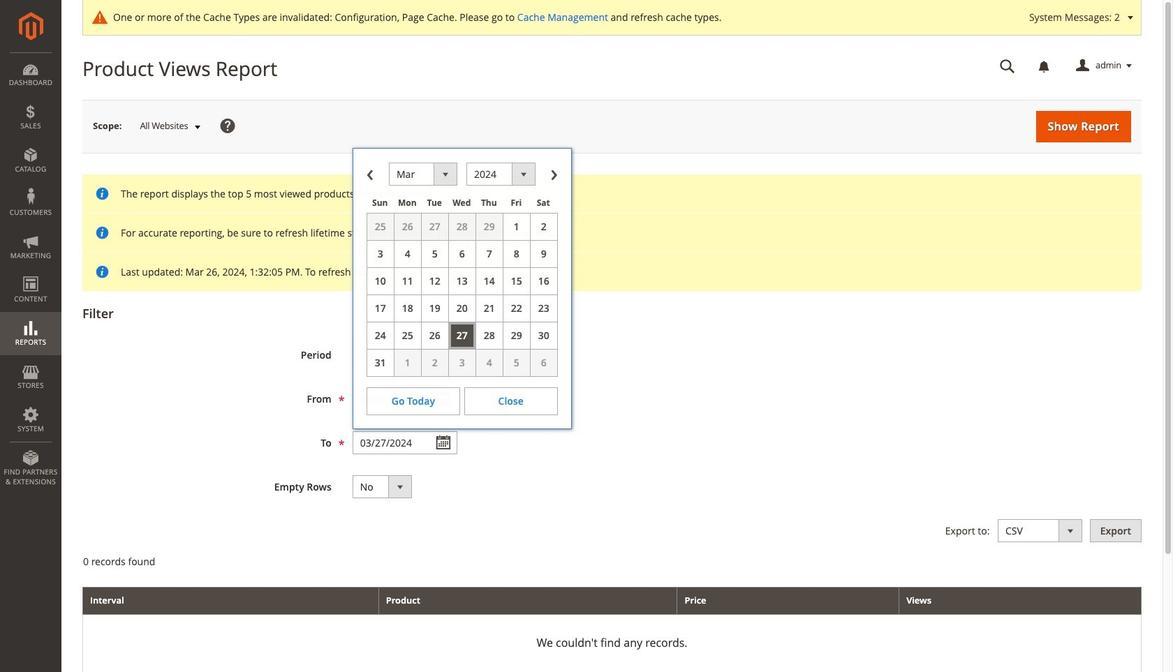 Task type: locate. For each thing, give the bounding box(es) containing it.
None text field
[[352, 388, 457, 411], [352, 432, 457, 455], [352, 388, 457, 411], [352, 432, 457, 455]]

None text field
[[990, 54, 1025, 78]]

menu bar
[[0, 52, 61, 494]]

magento admin panel image
[[19, 12, 43, 41]]



Task type: vqa. For each thing, say whether or not it's contained in the screenshot.
Magento Admin Panel icon
yes



